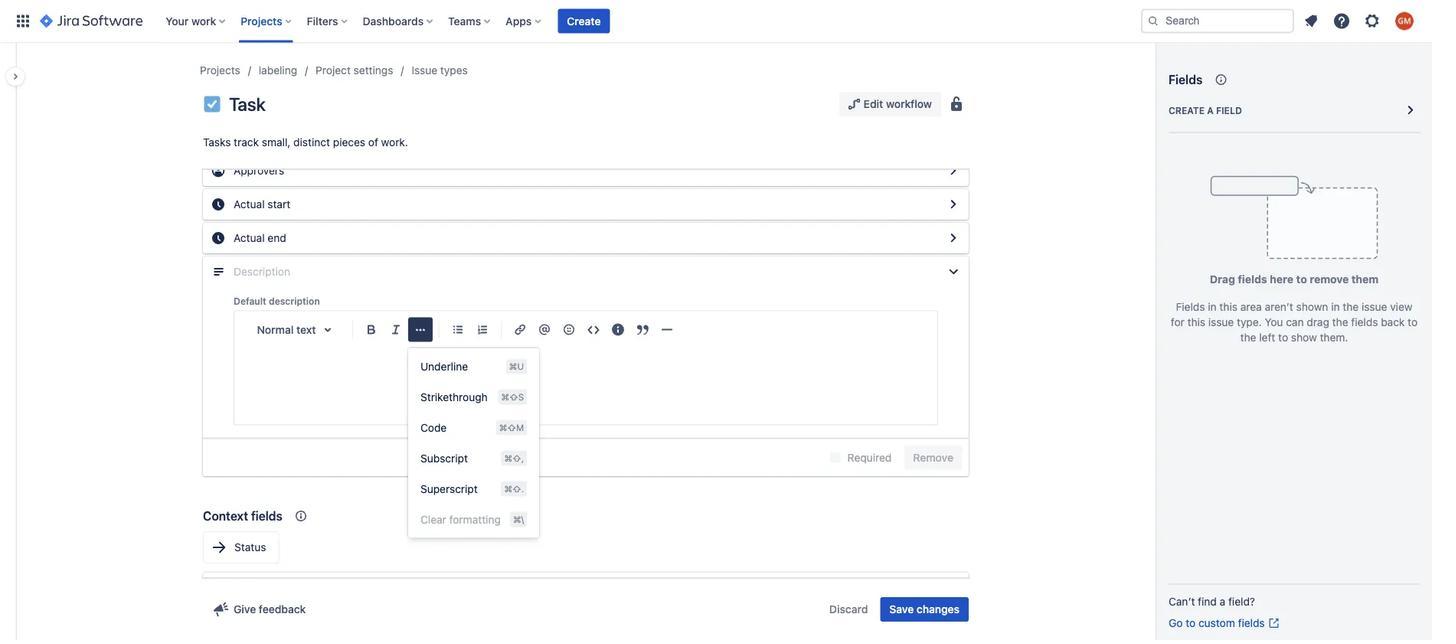 Task type: describe. For each thing, give the bounding box(es) containing it.
default
[[234, 296, 266, 307]]

edit
[[864, 98, 884, 110]]

to right left
[[1279, 331, 1289, 344]]

go
[[1169, 617, 1183, 630]]

issue
[[412, 64, 438, 77]]

primary element
[[9, 0, 1142, 43]]

your
[[166, 15, 189, 27]]

bullet list ⌘⇧8 image
[[449, 321, 467, 339]]

actual start button
[[203, 189, 969, 220]]

0 vertical spatial a
[[1208, 105, 1214, 116]]

description
[[234, 265, 290, 278]]

can
[[1287, 316, 1305, 329]]

1 vertical spatial the
[[1333, 316, 1349, 329]]

emoji image
[[560, 321, 578, 339]]

your work button
[[161, 9, 232, 33]]

distinct
[[294, 136, 330, 149]]

group containing underline
[[408, 351, 540, 535]]

appswitcher icon image
[[14, 12, 32, 30]]

actual start
[[234, 198, 291, 211]]

open field configuration image for end
[[945, 229, 963, 247]]

work
[[192, 15, 216, 27]]

you
[[1265, 316, 1284, 329]]

teams
[[448, 15, 481, 27]]

changes
[[917, 603, 960, 616]]

settings image
[[1364, 12, 1382, 30]]

filters
[[307, 15, 338, 27]]

fields in this area aren't shown in the issue view for this issue type. you can drag the fields back to the left to show them.
[[1171, 301, 1418, 344]]

projects for projects link
[[200, 64, 240, 77]]

go to custom fields
[[1169, 617, 1266, 630]]

normal
[[257, 323, 294, 336]]

no restrictions image
[[948, 95, 966, 113]]

field
[[1217, 105, 1243, 116]]

normal text button
[[250, 313, 346, 347]]

show
[[1292, 331, 1318, 344]]

them
[[1352, 273, 1379, 286]]

issue types link
[[412, 61, 468, 80]]

end
[[268, 232, 286, 244]]

to right 'go'
[[1186, 617, 1196, 630]]

find
[[1199, 596, 1217, 608]]

give feedback button
[[203, 598, 315, 622]]

workflow
[[886, 98, 932, 110]]

0 vertical spatial the
[[1343, 301, 1359, 313]]

2 in from the left
[[1332, 301, 1341, 313]]

custom
[[1199, 617, 1236, 630]]

left
[[1260, 331, 1276, 344]]

track
[[234, 136, 259, 149]]

context fields
[[203, 509, 283, 524]]

dashboards
[[363, 15, 424, 27]]

default description
[[234, 296, 320, 307]]

2 vertical spatial the
[[1241, 331, 1257, 344]]

aren't
[[1265, 301, 1294, 313]]

project settings link
[[316, 61, 393, 80]]

small,
[[262, 136, 291, 149]]

underline
[[421, 360, 468, 373]]

strikethrough
[[421, 391, 488, 403]]

here
[[1271, 273, 1294, 286]]

area
[[1241, 301, 1263, 313]]

open field configuration image inside approvers button
[[945, 162, 963, 180]]

start
[[268, 198, 291, 211]]

them.
[[1321, 331, 1349, 344]]

this link will be opened in a new tab image
[[1269, 618, 1281, 630]]

subscript
[[421, 452, 468, 465]]

⌘u
[[509, 361, 524, 372]]

notifications image
[[1303, 12, 1321, 30]]

superscript
[[421, 483, 478, 495]]

actual end button
[[203, 223, 969, 254]]

open field configuration image for start
[[945, 195, 963, 214]]

discard
[[830, 603, 868, 616]]

apps
[[506, 15, 532, 27]]

can't find a field?
[[1169, 596, 1256, 608]]

fields inside "fields in this area aren't shown in the issue view for this issue type. you can drag the fields back to the left to show them."
[[1352, 316, 1379, 329]]

back
[[1382, 316, 1406, 329]]

context
[[203, 509, 248, 524]]

⌘⇧m
[[499, 423, 524, 433]]

projects button
[[236, 9, 298, 33]]

actual for actual start
[[234, 198, 265, 211]]

normal text
[[257, 323, 316, 336]]

Main content area, start typing to enter text. text field
[[261, 367, 912, 385]]

clear formatting
[[421, 513, 501, 526]]

create for create a field
[[1169, 105, 1205, 116]]

save
[[890, 603, 914, 616]]

for
[[1171, 316, 1185, 329]]

types
[[441, 64, 468, 77]]

actual for actual end
[[234, 232, 265, 244]]

more formatting image
[[411, 321, 430, 339]]



Task type: vqa. For each thing, say whether or not it's contained in the screenshot.


Task type: locate. For each thing, give the bounding box(es) containing it.
drag fields here to remove them
[[1210, 273, 1379, 286]]

in down drag
[[1209, 301, 1217, 313]]

1 horizontal spatial this
[[1220, 301, 1238, 313]]

0 vertical spatial issue
[[1362, 301, 1388, 313]]

actual left start
[[234, 198, 265, 211]]

tasks track small, distinct pieces of work.
[[203, 136, 408, 149]]

jira software image
[[40, 12, 143, 30], [40, 12, 143, 30]]

fields
[[1238, 273, 1268, 286], [1352, 316, 1379, 329], [251, 509, 283, 524], [1239, 617, 1266, 630]]

1 vertical spatial open field configuration image
[[945, 195, 963, 214]]

issue type icon image
[[203, 95, 221, 113]]

in right shown
[[1332, 301, 1341, 313]]

0 horizontal spatial in
[[1209, 301, 1217, 313]]

pieces
[[333, 136, 366, 149]]

issue types
[[412, 64, 468, 77]]

view
[[1391, 301, 1413, 313]]

1 vertical spatial a
[[1220, 596, 1226, 608]]

1 vertical spatial issue
[[1209, 316, 1235, 329]]

status
[[234, 541, 266, 554]]

fields for fields
[[1169, 72, 1203, 87]]

projects link
[[200, 61, 240, 80]]

projects
[[241, 15, 282, 27], [200, 64, 240, 77]]

1 horizontal spatial create
[[1169, 105, 1205, 116]]

fields left more information about the context fields image
[[251, 509, 283, 524]]

info panel image
[[609, 321, 628, 339]]

filters button
[[302, 9, 354, 33]]

2 vertical spatial open field configuration image
[[945, 229, 963, 247]]

task
[[229, 93, 266, 115]]

create inside button
[[567, 15, 601, 27]]

fields inside "fields in this area aren't shown in the issue view for this issue type. you can drag the fields back to the left to show them."
[[1177, 301, 1206, 313]]

open field configuration image inside actual start button
[[945, 195, 963, 214]]

create a field
[[1169, 105, 1243, 116]]

1 actual from the top
[[234, 198, 265, 211]]

edit workflow button
[[839, 92, 942, 116]]

shown
[[1297, 301, 1329, 313]]

settings
[[354, 64, 393, 77]]

this
[[1220, 301, 1238, 313], [1188, 316, 1206, 329]]

0 vertical spatial fields
[[1169, 72, 1203, 87]]

0 vertical spatial this
[[1220, 301, 1238, 313]]

feedback
[[259, 603, 306, 616]]

create
[[567, 15, 601, 27], [1169, 105, 1205, 116]]

tasks
[[203, 136, 231, 149]]

of
[[368, 136, 378, 149]]

1 open field configuration image from the top
[[945, 162, 963, 180]]

actual inside actual end "button"
[[234, 232, 265, 244]]

issue
[[1362, 301, 1388, 313], [1209, 316, 1235, 329]]

open field configuration image
[[945, 162, 963, 180], [945, 195, 963, 214], [945, 229, 963, 247]]

⌘⇧s
[[502, 392, 524, 403]]

the
[[1343, 301, 1359, 313], [1333, 316, 1349, 329], [1241, 331, 1257, 344]]

create button
[[558, 9, 610, 33]]

actual end
[[234, 232, 286, 244]]

link image
[[511, 321, 529, 339]]

to down the view
[[1408, 316, 1418, 329]]

fields left this link will be opened in a new tab image
[[1239, 617, 1266, 630]]

this right for
[[1188, 316, 1206, 329]]

actual inside actual start button
[[234, 198, 265, 211]]

1 horizontal spatial in
[[1332, 301, 1341, 313]]

bold ⌘b image
[[362, 321, 381, 339]]

labeling
[[259, 64, 297, 77]]

save changes
[[890, 603, 960, 616]]

0 vertical spatial open field configuration image
[[945, 162, 963, 180]]

1 vertical spatial create
[[1169, 105, 1205, 116]]

fields left more information about the fields icon
[[1169, 72, 1203, 87]]

fields left back
[[1352, 316, 1379, 329]]

1 vertical spatial projects
[[200, 64, 240, 77]]

italic ⌘i image
[[387, 321, 405, 339]]

⌘⇧.
[[505, 484, 524, 495]]

banner containing your work
[[0, 0, 1433, 43]]

dashboards button
[[358, 9, 439, 33]]

work.
[[381, 136, 408, 149]]

actual left end
[[234, 232, 265, 244]]

create left field
[[1169, 105, 1205, 116]]

1 vertical spatial actual
[[234, 232, 265, 244]]

type.
[[1237, 316, 1262, 329]]

save changes button
[[881, 598, 969, 622]]

remove
[[1310, 273, 1350, 286]]

give
[[234, 603, 256, 616]]

drag
[[1307, 316, 1330, 329]]

fields for fields in this area aren't shown in the issue view for this issue type. you can drag the fields back to the left to show them.
[[1177, 301, 1206, 313]]

numbered list ⌘⇧7 image
[[474, 321, 492, 339]]

description
[[269, 296, 320, 307]]

issue up back
[[1362, 301, 1388, 313]]

the up them.
[[1333, 316, 1349, 329]]

mention image
[[536, 321, 554, 339]]

0 horizontal spatial a
[[1208, 105, 1214, 116]]

your work
[[166, 15, 216, 27]]

to right here at the top of the page
[[1297, 273, 1308, 286]]

fields
[[1169, 72, 1203, 87], [1177, 301, 1206, 313]]

⌘\
[[513, 515, 524, 525]]

1 horizontal spatial issue
[[1362, 301, 1388, 313]]

the down type.
[[1241, 331, 1257, 344]]

0 horizontal spatial issue
[[1209, 316, 1235, 329]]

2 actual from the top
[[234, 232, 265, 244]]

go to custom fields link
[[1169, 616, 1281, 631]]

2 open field configuration image from the top
[[945, 195, 963, 214]]

issue left type.
[[1209, 316, 1235, 329]]

sidebar navigation image
[[0, 61, 34, 92]]

a left field
[[1208, 105, 1214, 116]]

can't
[[1169, 596, 1196, 608]]

formatting
[[450, 513, 501, 526]]

project settings
[[316, 64, 393, 77]]

open field configuration image inside actual end "button"
[[945, 229, 963, 247]]

group
[[408, 351, 540, 535]]

0 horizontal spatial this
[[1188, 316, 1206, 329]]

fields up area
[[1238, 273, 1268, 286]]

⌘⇧,
[[505, 453, 524, 464]]

divider image
[[658, 321, 677, 339]]

project
[[316, 64, 351, 77]]

banner
[[0, 0, 1433, 43]]

projects inside projects dropdown button
[[241, 15, 282, 27]]

a right "find" at the right bottom
[[1220, 596, 1226, 608]]

0 vertical spatial projects
[[241, 15, 282, 27]]

0 horizontal spatial create
[[567, 15, 601, 27]]

0 horizontal spatial projects
[[200, 64, 240, 77]]

1 horizontal spatial a
[[1220, 596, 1226, 608]]

code snippet image
[[585, 321, 603, 339]]

clear
[[421, 513, 447, 526]]

this left area
[[1220, 301, 1238, 313]]

approvers button
[[203, 156, 969, 186]]

1 vertical spatial fields
[[1177, 301, 1206, 313]]

create for create
[[567, 15, 601, 27]]

more information about the fields image
[[1212, 70, 1231, 89]]

code
[[421, 421, 447, 434]]

teams button
[[444, 9, 497, 33]]

more information about the context fields image
[[292, 507, 310, 526]]

1 in from the left
[[1209, 301, 1217, 313]]

fields up for
[[1177, 301, 1206, 313]]

labeling link
[[259, 61, 297, 80]]

to
[[1297, 273, 1308, 286], [1408, 316, 1418, 329], [1279, 331, 1289, 344], [1186, 617, 1196, 630]]

drag
[[1210, 273, 1236, 286]]

close field configuration image
[[945, 263, 963, 281]]

0 vertical spatial create
[[567, 15, 601, 27]]

projects for projects dropdown button
[[241, 15, 282, 27]]

in
[[1209, 301, 1217, 313], [1332, 301, 1341, 313]]

quote image
[[634, 321, 652, 339]]

field?
[[1229, 596, 1256, 608]]

0 vertical spatial actual
[[234, 198, 265, 211]]

Search field
[[1142, 9, 1295, 33]]

actual
[[234, 198, 265, 211], [234, 232, 265, 244]]

1 vertical spatial this
[[1188, 316, 1206, 329]]

search image
[[1148, 15, 1160, 27]]

help image
[[1333, 12, 1352, 30]]

give feedback
[[234, 603, 306, 616]]

projects up issue type icon
[[200, 64, 240, 77]]

approvers
[[234, 164, 284, 177]]

your profile and settings image
[[1396, 12, 1414, 30]]

apps button
[[501, 9, 547, 33]]

create right the apps popup button
[[567, 15, 601, 27]]

discard button
[[821, 598, 878, 622]]

the down them
[[1343, 301, 1359, 313]]

projects up labeling at the top
[[241, 15, 282, 27]]

3 open field configuration image from the top
[[945, 229, 963, 247]]

text
[[297, 323, 316, 336]]

1 horizontal spatial projects
[[241, 15, 282, 27]]

edit workflow
[[864, 98, 932, 110]]



